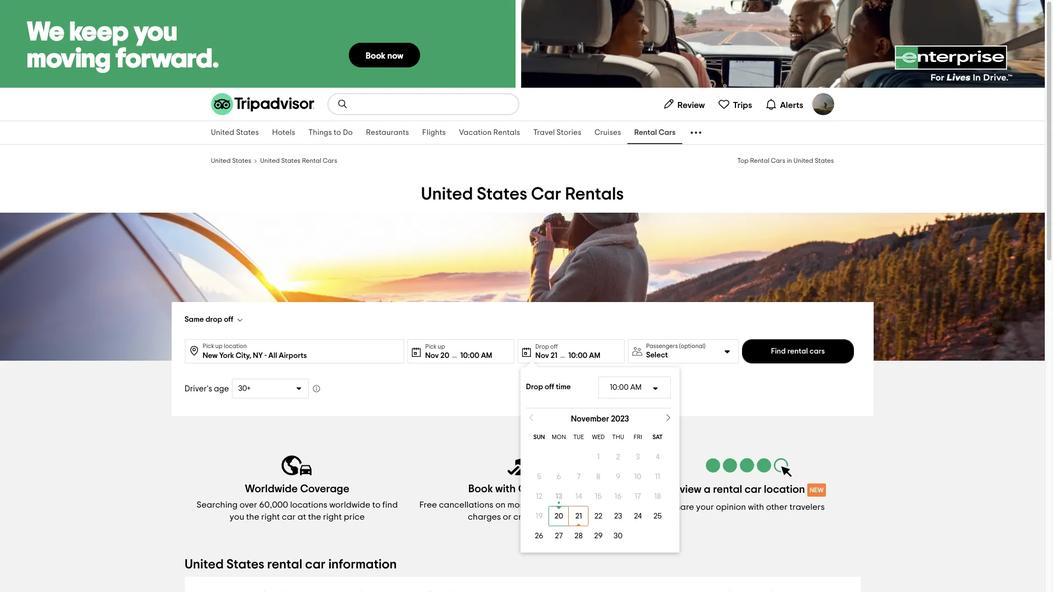 Task type: describe. For each thing, give the bounding box(es) containing it.
thu nov 09 2023 cell
[[609, 468, 629, 487]]

26
[[535, 533, 544, 541]]

thu
[[613, 435, 625, 441]]

worldwide coverage
[[245, 484, 350, 495]]

united states rental car information
[[185, 559, 397, 572]]

row containing 19
[[530, 507, 668, 527]]

rental inside find rental cars button
[[788, 348, 809, 356]]

wed nov 01 2023 cell
[[589, 448, 609, 468]]

vacation rentals
[[459, 129, 521, 137]]

10:00 am for nov 21
[[569, 352, 601, 360]]

stories
[[557, 129, 582, 137]]

cruises
[[595, 129, 622, 137]]

cars
[[810, 348, 826, 356]]

united states rental cars
[[260, 158, 338, 164]]

find rental cars
[[772, 348, 826, 356]]

tue nov 21 2023 cell
[[569, 507, 589, 527]]

tripadvisor image
[[211, 93, 314, 115]]

coverage
[[300, 484, 350, 495]]

3
[[636, 454, 640, 462]]

1 vertical spatial rentals
[[566, 186, 624, 203]]

your
[[697, 503, 715, 512]]

passengers
[[647, 344, 678, 350]]

other
[[767, 503, 788, 512]]

searching
[[197, 501, 238, 510]]

2 horizontal spatial am
[[631, 384, 642, 392]]

mon nov 06 2023 cell
[[549, 468, 569, 487]]

rental cars
[[635, 129, 676, 137]]

car for location
[[745, 485, 762, 496]]

information
[[329, 559, 397, 572]]

no
[[586, 501, 596, 510]]

fri
[[634, 435, 643, 441]]

2 horizontal spatial 10:00
[[610, 384, 629, 392]]

0 horizontal spatial 21
[[551, 352, 558, 360]]

fri nov 24 2023 cell
[[629, 507, 648, 527]]

0 vertical spatial united states link
[[204, 121, 266, 144]]

6
[[557, 474, 562, 481]]

over
[[240, 501, 257, 510]]

sat nov 04 2023 cell
[[648, 448, 668, 468]]

most
[[508, 501, 527, 510]]

price
[[344, 513, 365, 522]]

pick up location
[[203, 344, 247, 350]]

travel stories link
[[527, 121, 588, 144]]

wed nov 08 2023 cell
[[589, 468, 609, 487]]

car inside searching over 60,000 locations worldwide to find you the right car at the right price
[[282, 513, 296, 522]]

10:00 for 21
[[569, 352, 588, 360]]

find
[[383, 501, 398, 510]]

search image
[[337, 99, 348, 110]]

opinion
[[717, 503, 747, 512]]

car for information
[[305, 559, 326, 572]]

row group inside november 2023 grid
[[530, 448, 671, 547]]

wed nov 15 2023 cell
[[589, 487, 609, 507]]

flights
[[423, 129, 446, 137]]

review for review
[[678, 101, 706, 110]]

sat
[[653, 435, 663, 441]]

advertisement region
[[0, 0, 1046, 88]]

free
[[420, 501, 437, 510]]

am for 21
[[590, 352, 601, 360]]

10
[[635, 474, 642, 481]]

13
[[556, 493, 563, 501]]

5
[[537, 474, 542, 481]]

trips
[[734, 101, 753, 110]]

rental for information
[[267, 559, 303, 572]]

18
[[655, 493, 662, 501]]

0 horizontal spatial location
[[224, 344, 247, 350]]

24
[[635, 513, 642, 521]]

review for review a rental car location new
[[668, 485, 702, 496]]

passengers (optional) select
[[647, 344, 706, 360]]

thu nov 30 2023 cell
[[609, 527, 629, 547]]

new
[[810, 487, 824, 494]]

1 the from the left
[[246, 513, 259, 522]]

20 inside "cell"
[[555, 513, 564, 521]]

row containing 1
[[530, 448, 668, 468]]

tue
[[574, 435, 585, 441]]

14
[[576, 493, 582, 501]]

november 2023
[[571, 416, 630, 424]]

free cancellations on most bookings and no hidden charges or credit card fees
[[420, 501, 626, 522]]

worldwide
[[330, 501, 371, 510]]

wed nov 22 2023 cell
[[589, 507, 609, 527]]

car
[[531, 186, 562, 203]]

0 horizontal spatial rental
[[302, 158, 322, 164]]

at
[[298, 513, 306, 522]]

City or Airport text field
[[203, 340, 400, 362]]

nov for nov 20
[[426, 352, 439, 360]]

15
[[595, 493, 602, 501]]

find rental cars button
[[743, 340, 854, 364]]

time
[[556, 384, 571, 392]]

thu nov 23 2023 cell
[[609, 507, 629, 527]]

tue nov 14 2023 cell
[[569, 487, 589, 507]]

am for 20
[[481, 352, 493, 360]]

on
[[496, 501, 506, 510]]

sun nov 05 2023 cell
[[530, 468, 549, 487]]

same
[[185, 316, 204, 324]]

sun nov 26 2023 cell
[[530, 527, 549, 547]]

30
[[614, 533, 623, 541]]

10:00 for 20
[[461, 352, 480, 360]]

row containing sun
[[530, 428, 668, 448]]

12
[[536, 493, 543, 501]]

30+
[[238, 385, 251, 393]]

worldwide
[[245, 484, 298, 495]]

mon nov 27 2023 cell
[[549, 527, 569, 547]]

vacation
[[459, 129, 492, 137]]

top
[[738, 158, 749, 164]]

flights link
[[416, 121, 453, 144]]

2 united states from the top
[[211, 158, 251, 164]]

10:00 am for nov 20
[[461, 352, 493, 360]]

sat nov 25 2023 cell
[[648, 507, 668, 527]]

top rental cars in united states
[[738, 158, 835, 164]]

0 vertical spatial with
[[496, 484, 516, 495]]

drop off
[[536, 344, 558, 350]]

hotels link
[[266, 121, 302, 144]]

share your opinion with other travelers
[[671, 503, 826, 512]]

sun nov 12 2023 cell
[[530, 487, 549, 507]]

cruises link
[[588, 121, 628, 144]]

november 2023 grid
[[521, 416, 680, 547]]

driver's
[[185, 385, 212, 393]]

cancellations
[[439, 501, 494, 510]]

2023
[[612, 416, 630, 424]]

searching over 60,000 locations worldwide to find you the right car at the right price
[[197, 501, 398, 522]]

cars inside rental cars link
[[659, 129, 676, 137]]

drop for drop off time
[[526, 384, 543, 392]]

nov 20
[[426, 352, 450, 360]]

1
[[598, 454, 600, 462]]

21 inside cell
[[576, 513, 583, 521]]

in
[[788, 158, 793, 164]]

rental for location
[[714, 485, 743, 496]]

travel
[[534, 129, 555, 137]]



Task type: vqa. For each thing, say whether or not it's contained in the screenshot.
experience—you at the bottom
no



Task type: locate. For each thing, give the bounding box(es) containing it.
fri nov 10 2023 cell
[[629, 468, 648, 487]]

up down drop
[[216, 344, 223, 350]]

1 vertical spatial united states
[[211, 158, 251, 164]]

10:00 up '2023'
[[610, 384, 629, 392]]

23
[[615, 513, 623, 521]]

1 vertical spatial 21
[[576, 513, 583, 521]]

thu nov 16 2023 cell
[[609, 487, 629, 507]]

up for drop off
[[216, 344, 223, 350]]

do
[[343, 129, 353, 137]]

review link
[[659, 93, 710, 115]]

united states
[[211, 129, 259, 137], [211, 158, 251, 164]]

drop left time
[[526, 384, 543, 392]]

1 up from the left
[[216, 344, 223, 350]]

pick for drop off
[[203, 344, 214, 350]]

cars down the review link at right top
[[659, 129, 676, 137]]

nov down drop off
[[536, 352, 549, 360]]

20 down pick up
[[441, 352, 450, 360]]

rental down things
[[302, 158, 322, 164]]

1 horizontal spatial 21
[[576, 513, 583, 521]]

to left find
[[373, 501, 381, 510]]

pick
[[203, 344, 214, 350], [426, 344, 437, 350]]

off up nov 21
[[551, 344, 558, 350]]

2 horizontal spatial rental
[[788, 348, 809, 356]]

things to do link
[[302, 121, 360, 144]]

drop
[[206, 316, 222, 324]]

rentals right vacation
[[494, 129, 521, 137]]

20 down bookings
[[555, 513, 564, 521]]

0 vertical spatial drop
[[536, 344, 549, 350]]

a
[[704, 485, 711, 496]]

the down the over
[[246, 513, 259, 522]]

restaurants link
[[360, 121, 416, 144]]

6 row from the top
[[530, 527, 668, 547]]

60,000
[[259, 501, 288, 510]]

select
[[647, 352, 668, 360]]

21
[[551, 352, 558, 360], [576, 513, 583, 521]]

drop for drop off
[[536, 344, 549, 350]]

0 vertical spatial off
[[224, 316, 234, 324]]

alerts link
[[762, 93, 808, 115]]

2 nov from the left
[[536, 352, 549, 360]]

am right "nov 20"
[[481, 352, 493, 360]]

0 horizontal spatial am
[[481, 352, 493, 360]]

am right nov 21
[[590, 352, 601, 360]]

17
[[635, 493, 642, 501]]

25
[[654, 513, 662, 521]]

1 vertical spatial review
[[668, 485, 702, 496]]

1 horizontal spatial rental
[[714, 485, 743, 496]]

0 horizontal spatial rental
[[267, 559, 303, 572]]

0 vertical spatial 20
[[441, 352, 450, 360]]

20
[[441, 352, 450, 360], [555, 513, 564, 521]]

nov for nov 21
[[536, 352, 549, 360]]

1 vertical spatial united states link
[[211, 156, 251, 165]]

1 horizontal spatial am
[[590, 352, 601, 360]]

cars
[[659, 129, 676, 137], [323, 158, 338, 164], [772, 158, 786, 164]]

off for drop off time
[[545, 384, 555, 392]]

travelers
[[790, 503, 826, 512]]

rental right "find"
[[788, 348, 809, 356]]

pick up
[[426, 344, 445, 350]]

(optional)
[[680, 344, 706, 350]]

am
[[481, 352, 493, 360], [590, 352, 601, 360], [631, 384, 642, 392]]

rental up opinion
[[714, 485, 743, 496]]

find
[[772, 348, 786, 356]]

1 horizontal spatial to
[[373, 501, 381, 510]]

rentals
[[494, 129, 521, 137], [566, 186, 624, 203]]

1 horizontal spatial 10:00 am
[[569, 352, 601, 360]]

row containing 5
[[530, 468, 668, 487]]

hidden
[[598, 501, 626, 510]]

1 horizontal spatial up
[[438, 344, 445, 350]]

car
[[745, 485, 762, 496], [282, 513, 296, 522], [305, 559, 326, 572]]

2 horizontal spatial cars
[[772, 158, 786, 164]]

off
[[224, 316, 234, 324], [551, 344, 558, 350], [545, 384, 555, 392]]

0 horizontal spatial 20
[[441, 352, 450, 360]]

mon nov 20 2023 cell
[[549, 507, 569, 527]]

or
[[503, 513, 512, 522]]

1 row from the top
[[530, 428, 668, 448]]

0 horizontal spatial nov
[[426, 352, 439, 360]]

car up share your opinion with other travelers
[[745, 485, 762, 496]]

cars down things to do
[[323, 158, 338, 164]]

1 horizontal spatial 10:00
[[569, 352, 588, 360]]

review a rental car location new
[[668, 485, 824, 496]]

credit
[[514, 513, 538, 522]]

thu nov 02 2023 cell
[[609, 448, 629, 468]]

book
[[469, 484, 493, 495]]

1 horizontal spatial car
[[305, 559, 326, 572]]

off right drop
[[224, 316, 234, 324]]

alerts
[[781, 101, 804, 110]]

location up 'other' on the right of page
[[765, 485, 806, 496]]

the
[[246, 513, 259, 522], [308, 513, 321, 522]]

0 horizontal spatial cars
[[323, 158, 338, 164]]

10:00 right nov 21
[[569, 352, 588, 360]]

2 vertical spatial car
[[305, 559, 326, 572]]

0 horizontal spatial rentals
[[494, 129, 521, 137]]

rental right top
[[751, 158, 770, 164]]

2 row from the top
[[530, 448, 668, 468]]

confidence
[[519, 484, 577, 495]]

21 down drop off
[[551, 352, 558, 360]]

0 horizontal spatial pick
[[203, 344, 214, 350]]

with
[[496, 484, 516, 495], [749, 503, 765, 512]]

2
[[617, 454, 621, 462]]

2 pick from the left
[[426, 344, 437, 350]]

things to do
[[309, 129, 353, 137]]

card
[[540, 513, 559, 522]]

sat nov 18 2023 cell
[[648, 487, 668, 507]]

off left time
[[545, 384, 555, 392]]

pick for nov 21
[[426, 344, 437, 350]]

2 the from the left
[[308, 513, 321, 522]]

2 horizontal spatial rental
[[751, 158, 770, 164]]

21 down and
[[576, 513, 583, 521]]

0 horizontal spatial up
[[216, 344, 223, 350]]

0 horizontal spatial 10:00 am
[[461, 352, 493, 360]]

row containing 26
[[530, 527, 668, 547]]

share
[[671, 503, 695, 512]]

1 vertical spatial with
[[749, 503, 765, 512]]

10:00 right "nov 20"
[[461, 352, 480, 360]]

pick down same drop off
[[203, 344, 214, 350]]

fri nov 17 2023 cell
[[629, 487, 648, 507]]

row group
[[530, 448, 671, 547]]

age
[[214, 385, 229, 393]]

rentals right car
[[566, 186, 624, 203]]

0 vertical spatial rentals
[[494, 129, 521, 137]]

0 vertical spatial united states
[[211, 129, 259, 137]]

29
[[595, 533, 603, 541]]

1 vertical spatial to
[[373, 501, 381, 510]]

1 horizontal spatial pick
[[426, 344, 437, 350]]

profile picture image
[[813, 93, 835, 115]]

27
[[555, 533, 563, 541]]

up up "nov 20"
[[438, 344, 445, 350]]

0 horizontal spatial car
[[282, 513, 296, 522]]

1 vertical spatial 20
[[555, 513, 564, 521]]

1 horizontal spatial location
[[765, 485, 806, 496]]

am up fri
[[631, 384, 642, 392]]

book with confidence
[[469, 484, 577, 495]]

1 vertical spatial off
[[551, 344, 558, 350]]

car left at
[[282, 513, 296, 522]]

right down worldwide
[[323, 513, 342, 522]]

1 horizontal spatial cars
[[659, 129, 676, 137]]

drop
[[536, 344, 549, 350], [526, 384, 543, 392]]

united states car rentals
[[421, 186, 624, 203]]

1 vertical spatial location
[[765, 485, 806, 496]]

tue nov 28 2023 cell
[[569, 527, 589, 547]]

wed nov 29 2023 cell
[[589, 527, 609, 547]]

the right at
[[308, 513, 321, 522]]

drop up nov 21
[[536, 344, 549, 350]]

bookings
[[529, 501, 566, 510]]

10:00 am
[[461, 352, 493, 360], [569, 352, 601, 360], [610, 384, 642, 392]]

0 vertical spatial car
[[745, 485, 762, 496]]

sun nov 19 2023 cell
[[530, 507, 549, 527]]

1 horizontal spatial right
[[323, 513, 342, 522]]

tue nov 07 2023 cell
[[569, 468, 589, 487]]

sun
[[534, 435, 545, 441]]

2 right from the left
[[323, 513, 342, 522]]

1 horizontal spatial the
[[308, 513, 321, 522]]

10:00
[[461, 352, 480, 360], [569, 352, 588, 360], [610, 384, 629, 392]]

nov down pick up
[[426, 352, 439, 360]]

1 vertical spatial car
[[282, 513, 296, 522]]

row group containing 1
[[530, 448, 671, 547]]

0 vertical spatial review
[[678, 101, 706, 110]]

11
[[656, 474, 661, 481]]

hotels
[[272, 129, 295, 137]]

1 united states from the top
[[211, 129, 259, 137]]

rentals inside vacation rentals link
[[494, 129, 521, 137]]

and
[[568, 501, 584, 510]]

car left the information
[[305, 559, 326, 572]]

10:00 am up '2023'
[[610, 384, 642, 392]]

rental
[[635, 129, 658, 137], [302, 158, 322, 164], [751, 158, 770, 164]]

you
[[230, 513, 244, 522]]

with down the review a rental car location new
[[749, 503, 765, 512]]

16
[[615, 493, 622, 501]]

0 horizontal spatial to
[[334, 129, 341, 137]]

restaurants
[[366, 129, 409, 137]]

10:00 am right nov 21
[[569, 352, 601, 360]]

0 horizontal spatial 10:00
[[461, 352, 480, 360]]

review left trips link
[[678, 101, 706, 110]]

10:00 am right "nov 20"
[[461, 352, 493, 360]]

sat nov 11 2023 cell
[[648, 468, 668, 487]]

trips link
[[714, 93, 757, 115]]

19
[[536, 513, 543, 521]]

2 horizontal spatial 10:00 am
[[610, 384, 642, 392]]

2 vertical spatial off
[[545, 384, 555, 392]]

0 horizontal spatial with
[[496, 484, 516, 495]]

location
[[224, 344, 247, 350], [765, 485, 806, 496]]

row containing 12
[[530, 487, 668, 507]]

1 horizontal spatial 20
[[555, 513, 564, 521]]

with up on on the bottom left of the page
[[496, 484, 516, 495]]

0 horizontal spatial right
[[261, 513, 280, 522]]

vacation rentals link
[[453, 121, 527, 144]]

review up share
[[668, 485, 702, 496]]

things
[[309, 129, 332, 137]]

wed
[[593, 435, 605, 441]]

locations
[[290, 501, 328, 510]]

2 vertical spatial rental
[[267, 559, 303, 572]]

row
[[530, 428, 668, 448], [530, 448, 668, 468], [530, 468, 668, 487], [530, 487, 668, 507], [530, 507, 668, 527], [530, 527, 668, 547]]

4
[[656, 454, 660, 462]]

1 horizontal spatial rental
[[635, 129, 658, 137]]

same drop off
[[185, 316, 234, 324]]

right down 60,000
[[261, 513, 280, 522]]

up for nov 21
[[438, 344, 445, 350]]

1 horizontal spatial with
[[749, 503, 765, 512]]

mon
[[552, 435, 566, 441]]

2 horizontal spatial car
[[745, 485, 762, 496]]

0 horizontal spatial the
[[246, 513, 259, 522]]

charges
[[468, 513, 501, 522]]

0 vertical spatial rental
[[788, 348, 809, 356]]

3 row from the top
[[530, 468, 668, 487]]

right
[[261, 513, 280, 522], [323, 513, 342, 522]]

1 horizontal spatial nov
[[536, 352, 549, 360]]

rental right cruises
[[635, 129, 658, 137]]

1 pick from the left
[[203, 344, 214, 350]]

1 vertical spatial rental
[[714, 485, 743, 496]]

4 row from the top
[[530, 487, 668, 507]]

to inside searching over 60,000 locations worldwide to find you the right car at the right price
[[373, 501, 381, 510]]

2 up from the left
[[438, 344, 445, 350]]

fees
[[561, 513, 577, 522]]

0 vertical spatial 21
[[551, 352, 558, 360]]

rental down at
[[267, 559, 303, 572]]

1 vertical spatial drop
[[526, 384, 543, 392]]

1 right from the left
[[261, 513, 280, 522]]

november
[[571, 416, 610, 424]]

7
[[577, 474, 581, 481]]

fri nov 03 2023 cell
[[629, 448, 648, 468]]

1 horizontal spatial rentals
[[566, 186, 624, 203]]

0 vertical spatial to
[[334, 129, 341, 137]]

off for drop off
[[551, 344, 558, 350]]

0 vertical spatial location
[[224, 344, 247, 350]]

states
[[236, 129, 259, 137], [232, 158, 251, 164], [281, 158, 301, 164], [815, 158, 835, 164], [477, 186, 528, 203], [227, 559, 265, 572]]

pick up "nov 20"
[[426, 344, 437, 350]]

to left do
[[334, 129, 341, 137]]

mon nov 13 2023 cell
[[549, 487, 569, 507]]

5 row from the top
[[530, 507, 668, 527]]

cars left in
[[772, 158, 786, 164]]

None search field
[[329, 94, 518, 114]]

location down same drop off
[[224, 344, 247, 350]]

1 nov from the left
[[426, 352, 439, 360]]



